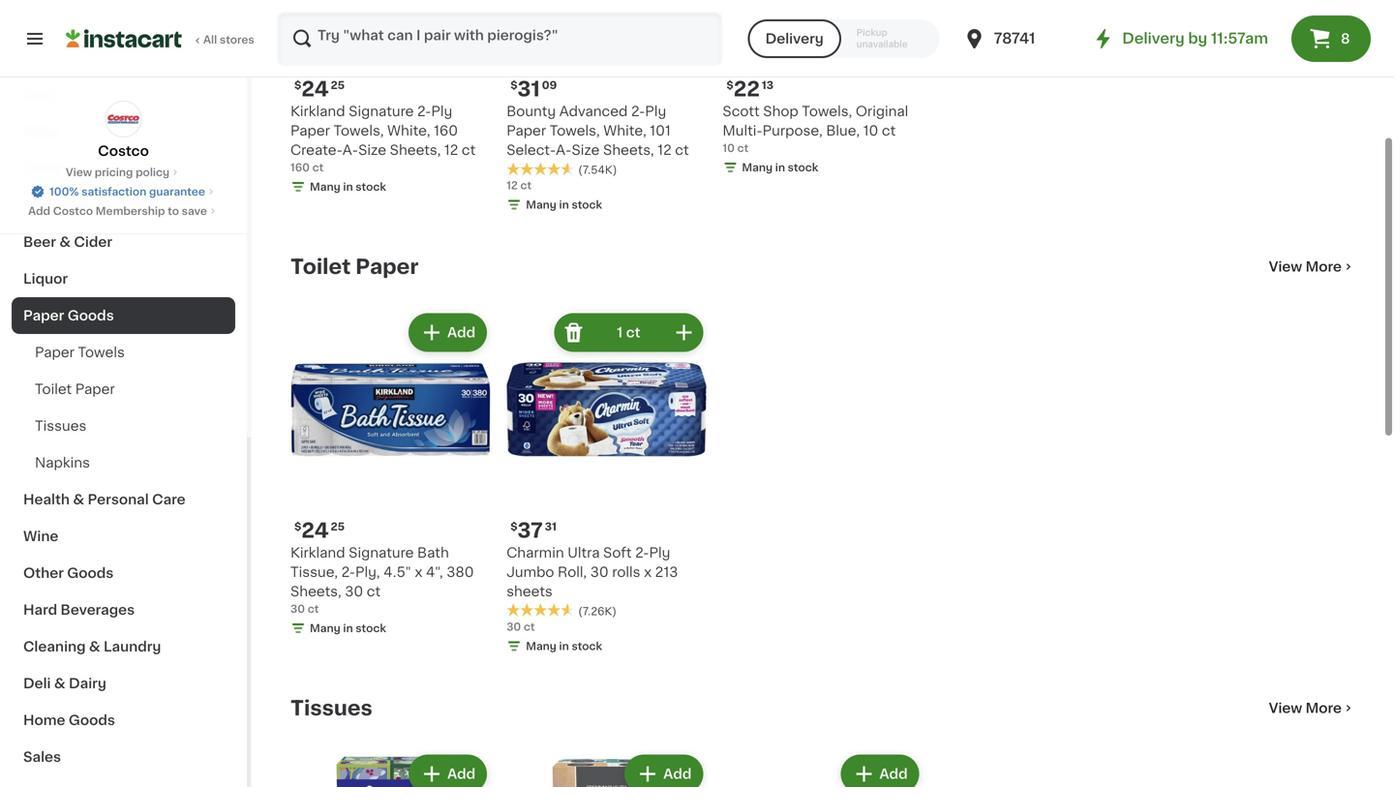 Task type: vqa. For each thing, say whether or not it's contained in the screenshot.
BEST on the top left of the page
yes



Task type: locate. For each thing, give the bounding box(es) containing it.
0 vertical spatial more
[[1306, 260, 1342, 274]]

1 horizontal spatial 10
[[864, 124, 879, 138]]

stock down purpose,
[[788, 162, 819, 173]]

paper towels
[[35, 346, 125, 359]]

towels, inside bounty advanced 2-ply paper towels, white, 101 select-a-size sheets, 12 ct
[[550, 124, 600, 138]]

delivery inside button
[[766, 32, 824, 46]]

1 vertical spatial toilet
[[35, 383, 72, 396]]

2- inside kirkland signature 2-ply paper towels, white, 160 create-a-size sheets, 12 ct 160 ct
[[417, 105, 431, 118]]

24 inside the product group
[[302, 520, 329, 541]]

$ up charmin
[[511, 521, 518, 532]]

delivery by 11:57am
[[1123, 31, 1269, 46]]

towels, up the create-
[[334, 124, 384, 138]]

stock down kirkland signature 2-ply paper towels, white, 160 create-a-size sheets, 12 ct 160 ct
[[356, 182, 386, 192]]

$ 24 25 up tissue, at the left of the page
[[294, 520, 345, 541]]

0 vertical spatial signature
[[349, 105, 414, 118]]

12 inside bounty advanced 2-ply paper towels, white, 101 select-a-size sheets, 12 ct
[[658, 144, 672, 157]]

toilet paper
[[291, 257, 419, 277], [35, 383, 115, 396]]

x inside kirkland signature bath tissue, 2-ply, 4.5" x 4", 380 sheets, 30 ct 30 ct
[[415, 566, 423, 579]]

& right beer
[[59, 235, 71, 249]]

add inside 'item carousel' region
[[447, 326, 476, 340]]

$ up "bounty"
[[511, 80, 518, 91]]

tissues
[[35, 419, 87, 433], [291, 698, 373, 719]]

12 down select-
[[507, 180, 518, 191]]

best
[[296, 59, 317, 67]]

1 view more from the top
[[1269, 260, 1342, 274]]

delivery
[[1123, 31, 1185, 46], [766, 32, 824, 46]]

25 for paper
[[331, 80, 345, 91]]

costco inside add costco membership to save link
[[53, 206, 93, 216]]

1 size from the left
[[358, 144, 387, 157]]

delivery for delivery
[[766, 32, 824, 46]]

24 down the best seller
[[302, 79, 329, 99]]

stock down (7.54k) at the left
[[572, 200, 602, 210]]

$ for kirkland signature 2-ply paper towels, white, 160 create-a-size sheets, 12 ct
[[294, 80, 302, 91]]

goods up beverages
[[67, 567, 114, 580]]

$ inside $ 37 31
[[511, 521, 518, 532]]

1 $ 24 25 from the top
[[294, 79, 345, 99]]

more
[[1306, 260, 1342, 274], [1306, 702, 1342, 715]]

in down purpose,
[[776, 162, 785, 173]]

pricing
[[95, 167, 133, 178]]

many in stock down kirkland signature bath tissue, 2-ply, 4.5" x 4", 380 sheets, 30 ct 30 ct
[[310, 623, 386, 634]]

ply left "bounty"
[[431, 105, 453, 118]]

11:57am
[[1211, 31, 1269, 46]]

12
[[444, 144, 458, 157], [658, 144, 672, 157], [507, 180, 518, 191]]

stock for kirkland signature bath tissue, 2-ply, 4.5" x 4", 380 sheets, 30 ct
[[356, 623, 386, 634]]

31 left 09
[[518, 79, 540, 99]]

size inside bounty advanced 2-ply paper towels, white, 101 select-a-size sheets, 12 ct
[[572, 144, 600, 157]]

service type group
[[748, 19, 940, 58]]

ply up 213
[[649, 546, 671, 560]]

0 vertical spatial 160
[[434, 124, 458, 138]]

costco down 100%
[[53, 206, 93, 216]]

many in stock down the create-
[[310, 182, 386, 192]]

ply up 101
[[645, 105, 667, 118]]

item carousel region
[[263, 302, 1356, 666]]

& for cleaning
[[89, 640, 100, 654]]

0 vertical spatial 24
[[302, 79, 329, 99]]

towels, up blue,
[[802, 105, 853, 118]]

$ 24 25
[[294, 79, 345, 99], [294, 520, 345, 541]]

2 white, from the left
[[604, 124, 647, 138]]

0 horizontal spatial white,
[[387, 124, 431, 138]]

0 horizontal spatial toilet paper
[[35, 383, 115, 396]]

x inside the charmin ultra soft 2-ply jumbo roll, 30 rolls x 213 sheets
[[644, 566, 652, 579]]

delivery left by
[[1123, 31, 1185, 46]]

2 24 from the top
[[302, 520, 329, 541]]

all stores
[[203, 34, 254, 45]]

other goods
[[23, 567, 114, 580]]

policy
[[136, 167, 170, 178]]

1 horizontal spatial toilet
[[291, 257, 351, 277]]

white, inside bounty advanced 2-ply paper towels, white, 101 select-a-size sheets, 12 ct
[[604, 124, 647, 138]]

& for health
[[73, 493, 84, 507]]

care
[[152, 493, 186, 507]]

$ 24 25 inside the product group
[[294, 520, 345, 541]]

paper
[[291, 124, 330, 138], [507, 124, 546, 138], [356, 257, 419, 277], [23, 309, 64, 323], [35, 346, 75, 359], [75, 383, 115, 396]]

$ for kirkland signature bath tissue, 2-ply, 4.5" x 4", 380 sheets, 30 ct
[[294, 521, 302, 532]]

24 up tissue, at the left of the page
[[302, 520, 329, 541]]

laundry
[[104, 640, 161, 654]]

other
[[23, 567, 64, 580]]

many in stock down purpose,
[[742, 162, 819, 173]]

2-
[[417, 105, 431, 118], [631, 105, 645, 118], [635, 546, 649, 560], [342, 566, 355, 579]]

hard beverages link
[[12, 592, 235, 629]]

$ down best
[[294, 80, 302, 91]]

many in stock for scott shop towels, original multi-purpose, blue, 10 ct
[[742, 162, 819, 173]]

1 vertical spatial kirkland
[[291, 546, 345, 560]]

1 horizontal spatial size
[[572, 144, 600, 157]]

in down kirkland signature 2-ply paper towels, white, 160 create-a-size sheets, 12 ct 160 ct
[[343, 182, 353, 192]]

1 white, from the left
[[387, 124, 431, 138]]

towels,
[[802, 105, 853, 118], [334, 124, 384, 138], [550, 124, 600, 138]]

size inside kirkland signature 2-ply paper towels, white, 160 create-a-size sheets, 12 ct 160 ct
[[358, 144, 387, 157]]

deli & dairy link
[[12, 665, 235, 702]]

1 x from the left
[[415, 566, 423, 579]]

view more link for tissues
[[1269, 699, 1356, 718]]

0 horizontal spatial 10
[[723, 143, 735, 154]]

guarantee
[[149, 186, 205, 197]]

0 horizontal spatial tissues
[[35, 419, 87, 433]]

0 vertical spatial toilet
[[291, 257, 351, 277]]

1 vertical spatial costco
[[53, 206, 93, 216]]

beverages
[[61, 603, 135, 617]]

1 horizontal spatial 160
[[434, 124, 458, 138]]

30
[[591, 566, 609, 579], [345, 585, 363, 598], [291, 604, 305, 614], [507, 622, 521, 632]]

1 vertical spatial 31
[[545, 521, 557, 532]]

towels, inside kirkland signature 2-ply paper towels, white, 160 create-a-size sheets, 12 ct 160 ct
[[334, 124, 384, 138]]

& right health
[[73, 493, 84, 507]]

home goods
[[23, 714, 115, 727]]

1 vertical spatial 10
[[723, 143, 735, 154]]

cider
[[74, 235, 112, 249]]

view
[[66, 167, 92, 178], [1269, 260, 1303, 274], [1269, 702, 1303, 715]]

0 horizontal spatial towels,
[[334, 124, 384, 138]]

liquor link
[[12, 261, 235, 297]]

2 x from the left
[[644, 566, 652, 579]]

1 horizontal spatial 12
[[507, 180, 518, 191]]

view for toilet paper
[[1269, 260, 1303, 274]]

stock down kirkland signature bath tissue, 2-ply, 4.5" x 4", 380 sheets, 30 ct 30 ct
[[356, 623, 386, 634]]

many in stock for kirkland signature 2-ply paper towels, white, 160 create-a-size sheets, 12 ct
[[310, 182, 386, 192]]

2 vertical spatial view
[[1269, 702, 1303, 715]]

1 vertical spatial 160
[[291, 162, 310, 173]]

1 horizontal spatial sheets,
[[390, 144, 441, 157]]

25 for 2-
[[331, 521, 345, 532]]

1 horizontal spatial white,
[[604, 124, 647, 138]]

many down multi-
[[742, 162, 773, 173]]

1 horizontal spatial toilet paper link
[[291, 255, 419, 279]]

x
[[415, 566, 423, 579], [644, 566, 652, 579]]

in down kirkland signature bath tissue, 2-ply, 4.5" x 4", 380 sheets, 30 ct 30 ct
[[343, 623, 353, 634]]

in for scott shop towels, original multi-purpose, blue, 10 ct
[[776, 162, 785, 173]]

deli
[[23, 677, 51, 691]]

paper towels link
[[12, 334, 235, 371]]

& right the deli
[[54, 677, 65, 691]]

0 vertical spatial view more
[[1269, 260, 1342, 274]]

costco link
[[98, 101, 149, 161]]

shop
[[763, 105, 799, 118]]

& inside "link"
[[89, 640, 100, 654]]

add button inside the product group
[[411, 315, 485, 350]]

many for kirkland signature bath tissue, 2-ply, 4.5" x 4", 380 sheets, 30 ct
[[310, 623, 341, 634]]

$ up the scott in the top right of the page
[[727, 80, 734, 91]]

2 $ 24 25 from the top
[[294, 520, 345, 541]]

12 inside kirkland signature 2-ply paper towels, white, 160 create-a-size sheets, 12 ct 160 ct
[[444, 144, 458, 157]]

kirkland signature bath tissue, 2-ply, 4.5" x 4", 380 sheets, 30 ct 30 ct
[[291, 546, 474, 614]]

product group containing 24
[[291, 310, 491, 640]]

view more for toilet paper
[[1269, 260, 1342, 274]]

signature for ply,
[[349, 546, 414, 560]]

2 view more link from the top
[[1269, 699, 1356, 718]]

2 signature from the top
[[349, 546, 414, 560]]

best seller
[[296, 59, 345, 67]]

kirkland for 2-
[[291, 546, 345, 560]]

1 24 from the top
[[302, 79, 329, 99]]

12 down 101
[[658, 144, 672, 157]]

size for select-
[[572, 144, 600, 157]]

a- down seller
[[343, 144, 358, 157]]

signature inside kirkland signature 2-ply paper towels, white, 160 create-a-size sheets, 12 ct 160 ct
[[349, 105, 414, 118]]

10 down 'original'
[[864, 124, 879, 138]]

101
[[650, 124, 671, 138]]

10 down multi-
[[723, 143, 735, 154]]

white, inside kirkland signature 2-ply paper towels, white, 160 create-a-size sheets, 12 ct 160 ct
[[387, 124, 431, 138]]

ct inside bounty advanced 2-ply paper towels, white, 101 select-a-size sheets, 12 ct
[[675, 144, 689, 157]]

sheets, inside bounty advanced 2-ply paper towels, white, 101 select-a-size sheets, 12 ct
[[603, 144, 654, 157]]

goods up towels
[[67, 309, 114, 323]]

electronics link
[[12, 187, 235, 224]]

0 horizontal spatial 160
[[291, 162, 310, 173]]

0 horizontal spatial toilet
[[35, 383, 72, 396]]

30 inside the charmin ultra soft 2-ply jumbo roll, 30 rolls x 213 sheets
[[591, 566, 609, 579]]

goods
[[67, 309, 114, 323], [67, 567, 114, 580], [69, 714, 115, 727]]

1 horizontal spatial towels,
[[550, 124, 600, 138]]

1 horizontal spatial tissues link
[[291, 697, 373, 720]]

1 signature from the top
[[349, 105, 414, 118]]

1 kirkland from the top
[[291, 105, 345, 118]]

& down beverages
[[89, 640, 100, 654]]

1 view more link from the top
[[1269, 257, 1356, 277]]

1 vertical spatial 24
[[302, 520, 329, 541]]

0 horizontal spatial a-
[[343, 144, 358, 157]]

sheets,
[[390, 144, 441, 157], [603, 144, 654, 157], [291, 585, 342, 598]]

(7.54k)
[[578, 165, 617, 175]]

1 25 from the top
[[331, 80, 345, 91]]

costco
[[98, 144, 149, 158], [53, 206, 93, 216]]

0 horizontal spatial costco
[[53, 206, 93, 216]]

25 up tissue, at the left of the page
[[331, 521, 345, 532]]

1 horizontal spatial toilet paper
[[291, 257, 419, 277]]

0 vertical spatial kirkland
[[291, 105, 345, 118]]

1 horizontal spatial costco
[[98, 144, 149, 158]]

more for toilet paper
[[1306, 260, 1342, 274]]

ply inside bounty advanced 2-ply paper towels, white, 101 select-a-size sheets, 12 ct
[[645, 105, 667, 118]]

1 vertical spatial view more
[[1269, 702, 1342, 715]]

kirkland inside kirkland signature 2-ply paper towels, white, 160 create-a-size sheets, 12 ct 160 ct
[[291, 105, 345, 118]]

toilet paper inside 'link'
[[35, 383, 115, 396]]

soft
[[603, 546, 632, 560]]

1 vertical spatial view
[[1269, 260, 1303, 274]]

8 button
[[1292, 15, 1371, 62]]

1 vertical spatial toilet paper
[[35, 383, 115, 396]]

add costco membership to save link
[[28, 203, 219, 219]]

size right the create-
[[358, 144, 387, 157]]

towels, inside scott shop towels, original multi-purpose, blue, 10 ct 10 ct
[[802, 105, 853, 118]]

delivery up 13
[[766, 32, 824, 46]]

2 horizontal spatial 12
[[658, 144, 672, 157]]

0 horizontal spatial delivery
[[766, 32, 824, 46]]

2 view more from the top
[[1269, 702, 1342, 715]]

1 more from the top
[[1306, 260, 1342, 274]]

None search field
[[277, 12, 723, 66]]

Search field
[[279, 14, 721, 64]]

kirkland up the create-
[[291, 105, 345, 118]]

$ 24 25 down the best seller
[[294, 79, 345, 99]]

0 vertical spatial 25
[[331, 80, 345, 91]]

1 vertical spatial signature
[[349, 546, 414, 560]]

dairy
[[69, 677, 106, 691]]

x left 213
[[644, 566, 652, 579]]

1 vertical spatial view more link
[[1269, 699, 1356, 718]]

$ 24 25 for kirkland signature bath tissue, 2-ply, 4.5" x 4", 380 sheets, 30 ct
[[294, 520, 345, 541]]

$ inside "$ 22 13"
[[727, 80, 734, 91]]

$ up tissue, at the left of the page
[[294, 521, 302, 532]]

0 horizontal spatial x
[[415, 566, 423, 579]]

many down the create-
[[310, 182, 341, 192]]

x left 4",
[[415, 566, 423, 579]]

0 vertical spatial view
[[66, 167, 92, 178]]

30 down ultra
[[591, 566, 609, 579]]

30 down ply,
[[345, 585, 363, 598]]

1 horizontal spatial tissues
[[291, 698, 373, 719]]

product group containing 37
[[507, 310, 707, 658]]

in
[[776, 162, 785, 173], [343, 182, 353, 192], [559, 200, 569, 210], [343, 623, 353, 634], [559, 641, 569, 652]]

kirkland inside kirkland signature bath tissue, 2-ply, 4.5" x 4", 380 sheets, 30 ct 30 ct
[[291, 546, 345, 560]]

25 down seller
[[331, 80, 345, 91]]

scott shop towels, original multi-purpose, blue, 10 ct 10 ct
[[723, 105, 909, 154]]

product group
[[291, 310, 491, 640], [507, 310, 707, 658], [291, 751, 491, 787], [507, 751, 707, 787], [723, 751, 924, 787]]

1
[[617, 326, 623, 340]]

2 a- from the left
[[556, 144, 572, 157]]

2 kirkland from the top
[[291, 546, 345, 560]]

2 horizontal spatial towels,
[[802, 105, 853, 118]]

0 vertical spatial $ 24 25
[[294, 79, 345, 99]]

31 inside $ 37 31
[[545, 521, 557, 532]]

31 right 37
[[545, 521, 557, 532]]

&
[[59, 235, 71, 249], [73, 493, 84, 507], [89, 640, 100, 654], [54, 677, 65, 691]]

home goods link
[[12, 702, 235, 739]]

towels, down the advanced at the top left of the page
[[550, 124, 600, 138]]

0 horizontal spatial size
[[358, 144, 387, 157]]

0 vertical spatial toilet paper link
[[291, 255, 419, 279]]

1 vertical spatial 25
[[331, 521, 345, 532]]

many in stock down 30 ct on the bottom
[[526, 641, 602, 652]]

goods down the dairy
[[69, 714, 115, 727]]

2 more from the top
[[1306, 702, 1342, 715]]

towels, for bounty advanced 2-ply paper towels, white, 101 select-a-size sheets, 12 ct
[[550, 124, 600, 138]]

2- inside kirkland signature bath tissue, 2-ply, 4.5" x 4", 380 sheets, 30 ct 30 ct
[[342, 566, 355, 579]]

more for tissues
[[1306, 702, 1342, 715]]

a- down the advanced at the top left of the page
[[556, 144, 572, 157]]

many for scott shop towels, original multi-purpose, blue, 10 ct
[[742, 162, 773, 173]]

costco up view pricing policy link
[[98, 144, 149, 158]]

12 left select-
[[444, 144, 458, 157]]

many down tissue, at the left of the page
[[310, 623, 341, 634]]

sheets, for 160
[[390, 144, 441, 157]]

sheets, inside kirkland signature 2-ply paper towels, white, 160 create-a-size sheets, 12 ct 160 ct
[[390, 144, 441, 157]]

beer & cider link
[[12, 224, 235, 261]]

bounty
[[507, 105, 556, 118]]

paper inside kirkland signature 2-ply paper towels, white, 160 create-a-size sheets, 12 ct 160 ct
[[291, 124, 330, 138]]

0 vertical spatial view more link
[[1269, 257, 1356, 277]]

1 vertical spatial $ 24 25
[[294, 520, 345, 541]]

1 horizontal spatial a-
[[556, 144, 572, 157]]

1 vertical spatial more
[[1306, 702, 1342, 715]]

$
[[294, 80, 302, 91], [727, 80, 734, 91], [511, 80, 518, 91], [294, 521, 302, 532], [511, 521, 518, 532]]

2 vertical spatial goods
[[69, 714, 115, 727]]

$ 31 09
[[511, 79, 557, 99]]

kirkland up tissue, at the left of the page
[[291, 546, 345, 560]]

1 vertical spatial toilet paper link
[[12, 371, 235, 408]]

toilet
[[291, 257, 351, 277], [35, 383, 72, 396]]

★★★★★
[[507, 162, 575, 176], [507, 162, 575, 176], [507, 603, 575, 617], [507, 603, 575, 617]]

0 vertical spatial goods
[[67, 309, 114, 323]]

1 horizontal spatial 31
[[545, 521, 557, 532]]

1 a- from the left
[[343, 144, 358, 157]]

0 horizontal spatial sheets,
[[291, 585, 342, 598]]

white, for signature
[[387, 124, 431, 138]]

signature inside kirkland signature bath tissue, 2-ply, 4.5" x 4", 380 sheets, 30 ct 30 ct
[[349, 546, 414, 560]]

2 horizontal spatial sheets,
[[603, 144, 654, 157]]

(7.26k)
[[578, 606, 617, 617]]

ply inside kirkland signature 2-ply paper towels, white, 160 create-a-size sheets, 12 ct 160 ct
[[431, 105, 453, 118]]

bounty advanced 2-ply paper towels, white, 101 select-a-size sheets, 12 ct
[[507, 105, 689, 157]]

0 vertical spatial 31
[[518, 79, 540, 99]]

2 25 from the top
[[331, 521, 345, 532]]

towels, for kirkland signature 2-ply paper towels, white, 160 create-a-size sheets, 12 ct 160 ct
[[334, 124, 384, 138]]

many in stock
[[742, 162, 819, 173], [310, 182, 386, 192], [526, 200, 602, 210], [310, 623, 386, 634], [526, 641, 602, 652]]

view more
[[1269, 260, 1342, 274], [1269, 702, 1342, 715]]

ply inside the charmin ultra soft 2-ply jumbo roll, 30 rolls x 213 sheets
[[649, 546, 671, 560]]

2 size from the left
[[572, 144, 600, 157]]

$ for scott shop towels, original multi-purpose, blue, 10 ct
[[727, 80, 734, 91]]

$ inside $ 31 09
[[511, 80, 518, 91]]

10
[[864, 124, 879, 138], [723, 143, 735, 154]]

25 inside 'item carousel' region
[[331, 521, 345, 532]]

1 vertical spatial goods
[[67, 567, 114, 580]]

2- inside bounty advanced 2-ply paper towels, white, 101 select-a-size sheets, 12 ct
[[631, 105, 645, 118]]

a- inside bounty advanced 2-ply paper towels, white, 101 select-a-size sheets, 12 ct
[[556, 144, 572, 157]]

0 vertical spatial tissues link
[[12, 408, 235, 445]]

stock for kirkland signature 2-ply paper towels, white, 160 create-a-size sheets, 12 ct
[[356, 182, 386, 192]]

100%
[[49, 186, 79, 197]]

ply for 160
[[431, 105, 453, 118]]

a- inside kirkland signature 2-ply paper towels, white, 160 create-a-size sheets, 12 ct 160 ct
[[343, 144, 358, 157]]

size up (7.54k) at the left
[[572, 144, 600, 157]]

home
[[23, 714, 65, 727]]

1 horizontal spatial x
[[644, 566, 652, 579]]

remove charmin ultra soft 2-ply jumbo roll, 30 rolls x 213 sheets image
[[562, 321, 585, 344]]

a- for create-
[[343, 144, 358, 157]]

0 horizontal spatial 12
[[444, 144, 458, 157]]

goods for home goods
[[69, 714, 115, 727]]

1 horizontal spatial delivery
[[1123, 31, 1185, 46]]



Task type: describe. For each thing, give the bounding box(es) containing it.
delivery by 11:57am link
[[1092, 27, 1269, 50]]

pets link
[[12, 77, 235, 113]]

add costco membership to save
[[28, 206, 207, 216]]

8
[[1341, 32, 1351, 46]]

0 vertical spatial 10
[[864, 124, 879, 138]]

hard beverages
[[23, 603, 135, 617]]

0 horizontal spatial 31
[[518, 79, 540, 99]]

stock down (7.26k)
[[572, 641, 602, 652]]

in for kirkland signature 2-ply paper towels, white, 160 create-a-size sheets, 12 ct
[[343, 182, 353, 192]]

many down 30 ct on the bottom
[[526, 641, 557, 652]]

ply,
[[355, 566, 380, 579]]

$ 37 31
[[511, 520, 557, 541]]

instacart logo image
[[66, 27, 182, 50]]

paper goods link
[[12, 297, 235, 334]]

100% satisfaction guarantee
[[49, 186, 205, 197]]

30 ct
[[507, 622, 535, 632]]

sales link
[[12, 739, 235, 776]]

1 vertical spatial tissues
[[291, 698, 373, 719]]

charmin ultra soft 2-ply jumbo roll, 30 rolls x 213 sheets
[[507, 546, 678, 598]]

to
[[168, 206, 179, 216]]

delivery button
[[748, 19, 841, 58]]

in down bounty advanced 2-ply paper towels, white, 101 select-a-size sheets, 12 ct
[[559, 200, 569, 210]]

& for beer
[[59, 235, 71, 249]]

cleaning
[[23, 640, 86, 654]]

2- inside the charmin ultra soft 2-ply jumbo roll, 30 rolls x 213 sheets
[[635, 546, 649, 560]]

size for create-
[[358, 144, 387, 157]]

roll,
[[558, 566, 587, 579]]

$ 22 13
[[727, 79, 774, 99]]

kirkland signature 2-ply paper towels, white, 160 create-a-size sheets, 12 ct 160 ct
[[291, 105, 476, 173]]

sales
[[23, 751, 61, 764]]

cleaning & laundry link
[[12, 629, 235, 665]]

4",
[[426, 566, 443, 579]]

white, for advanced
[[604, 124, 647, 138]]

sheets
[[507, 585, 553, 598]]

paper inside bounty advanced 2-ply paper towels, white, 101 select-a-size sheets, 12 ct
[[507, 124, 546, 138]]

add inside add costco membership to save link
[[28, 206, 50, 216]]

78741 button
[[963, 12, 1079, 66]]

ply for 101
[[645, 105, 667, 118]]

costco logo image
[[105, 101, 142, 138]]

health & personal care link
[[12, 481, 235, 518]]

in for kirkland signature bath tissue, 2-ply, 4.5" x 4", 380 sheets, 30 ct
[[343, 623, 353, 634]]

liquor
[[23, 272, 68, 286]]

delivery for delivery by 11:57am
[[1123, 31, 1185, 46]]

0 vertical spatial tissues
[[35, 419, 87, 433]]

in down roll,
[[559, 641, 569, 652]]

blue,
[[826, 124, 860, 138]]

wine
[[23, 530, 58, 543]]

78741
[[994, 31, 1036, 46]]

12 for 160
[[444, 144, 458, 157]]

electronics
[[23, 199, 102, 212]]

0 horizontal spatial toilet paper link
[[12, 371, 235, 408]]

09
[[542, 80, 557, 91]]

view more for tissues
[[1269, 702, 1342, 715]]

scott
[[723, 105, 760, 118]]

24 for kirkland signature 2-ply paper towels, white, 160 create-a-size sheets, 12 ct
[[302, 79, 329, 99]]

beer
[[23, 235, 56, 249]]

satisfaction
[[81, 186, 147, 197]]

stores
[[220, 34, 254, 45]]

$ 24 25 for kirkland signature 2-ply paper towels, white, 160 create-a-size sheets, 12 ct
[[294, 79, 345, 99]]

37
[[518, 520, 543, 541]]

a- for select-
[[556, 144, 572, 157]]

all
[[203, 34, 217, 45]]

pets
[[23, 88, 55, 102]]

purpose,
[[763, 124, 823, 138]]

30 down sheets
[[507, 622, 521, 632]]

signature for towels,
[[349, 105, 414, 118]]

1 ct
[[617, 326, 641, 340]]

multi-
[[723, 124, 763, 138]]

baby link
[[12, 113, 235, 150]]

select-
[[507, 144, 556, 157]]

health
[[23, 493, 70, 507]]

many in stock down (7.54k) at the left
[[526, 200, 602, 210]]

30 down tissue, at the left of the page
[[291, 604, 305, 614]]

13
[[762, 80, 774, 91]]

floral link
[[12, 150, 235, 187]]

24 for kirkland signature bath tissue, 2-ply, 4.5" x 4", 380 sheets, 30 ct
[[302, 520, 329, 541]]

1 vertical spatial tissues link
[[291, 697, 373, 720]]

$ for charmin ultra soft 2-ply jumbo roll, 30 rolls x 213 sheets
[[511, 521, 518, 532]]

0 vertical spatial costco
[[98, 144, 149, 158]]

charmin
[[507, 546, 564, 560]]

12 for 101
[[658, 144, 672, 157]]

save
[[182, 206, 207, 216]]

jumbo
[[507, 566, 554, 579]]

original
[[856, 105, 909, 118]]

deli & dairy
[[23, 677, 106, 691]]

wine link
[[12, 518, 235, 555]]

health & personal care
[[23, 493, 186, 507]]

22
[[734, 79, 760, 99]]

many down 12 ct
[[526, 200, 557, 210]]

beer & cider
[[23, 235, 112, 249]]

0 vertical spatial toilet paper
[[291, 257, 419, 277]]

paper goods
[[23, 309, 114, 323]]

stock for scott shop towels, original multi-purpose, blue, 10 ct
[[788, 162, 819, 173]]

cleaning & laundry
[[23, 640, 161, 654]]

membership
[[96, 206, 165, 216]]

napkins link
[[12, 445, 235, 481]]

$ for bounty advanced 2-ply paper towels, white, 101 select-a-size sheets, 12 ct
[[511, 80, 518, 91]]

0 horizontal spatial tissues link
[[12, 408, 235, 445]]

4.5"
[[384, 566, 411, 579]]

380
[[447, 566, 474, 579]]

create-
[[291, 144, 343, 157]]

sheets, for 101
[[603, 144, 654, 157]]

many for kirkland signature 2-ply paper towels, white, 160 create-a-size sheets, 12 ct
[[310, 182, 341, 192]]

12 ct
[[507, 180, 532, 191]]

seller
[[320, 59, 345, 67]]

many in stock for kirkland signature bath tissue, 2-ply, 4.5" x 4", 380 sheets, 30 ct
[[310, 623, 386, 634]]

100% satisfaction guarantee button
[[30, 180, 217, 200]]

view more link for toilet paper
[[1269, 257, 1356, 277]]

all stores link
[[66, 12, 256, 66]]

by
[[1189, 31, 1208, 46]]

213
[[655, 566, 678, 579]]

napkins
[[35, 456, 90, 470]]

goods for paper goods
[[67, 309, 114, 323]]

sheets, inside kirkland signature bath tissue, 2-ply, 4.5" x 4", 380 sheets, 30 ct 30 ct
[[291, 585, 342, 598]]

& for deli
[[54, 677, 65, 691]]

tissue,
[[291, 566, 338, 579]]

increment quantity of charmin ultra soft 2-ply jumbo roll, 30 rolls x 213 sheets image
[[673, 321, 696, 344]]

goods for other goods
[[67, 567, 114, 580]]

kirkland for paper
[[291, 105, 345, 118]]

hard
[[23, 603, 57, 617]]

baby
[[23, 125, 59, 138]]

view pricing policy
[[66, 167, 170, 178]]

floral
[[23, 162, 62, 175]]

view for tissues
[[1269, 702, 1303, 715]]



